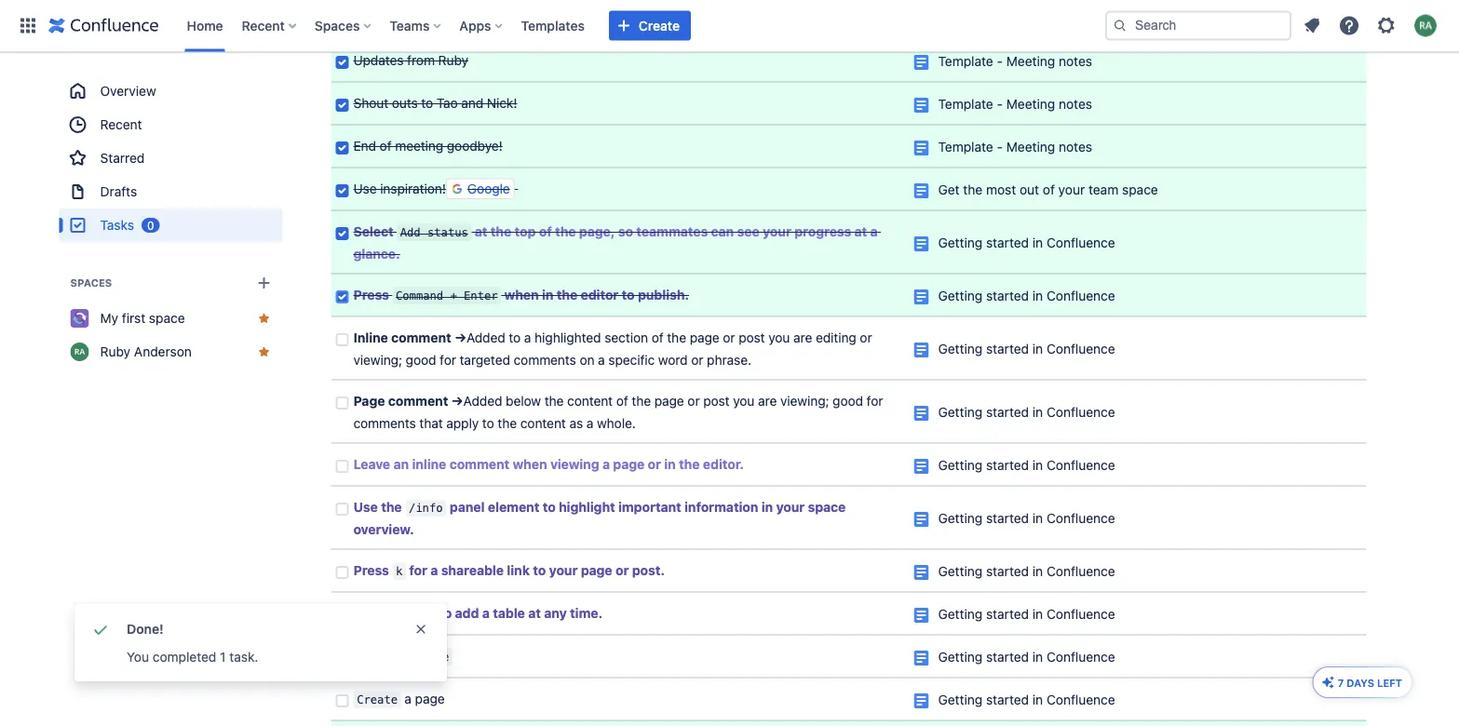 Task type: locate. For each thing, give the bounding box(es) containing it.
for
[[440, 353, 456, 368], [867, 394, 883, 409], [409, 563, 427, 578]]

getting started in confluence link for 1st page title icon from the bottom
[[938, 693, 1116, 708]]

confluence for 4th page title icon from the bottom
[[1047, 564, 1116, 579]]

home
[[187, 18, 223, 33]]

updates up updates from ruby
[[354, 10, 404, 25]]

0 vertical spatial press
[[354, 287, 389, 303]]

getting started in confluence link for seventh page title icon from the top of the page
[[938, 341, 1116, 357]]

1 vertical spatial meeting
[[1007, 96, 1056, 112]]

viewing; inside added to a highlighted section of the page or post you are editing or viewing; good for targeted comments on a specific word or phrase.
[[354, 353, 402, 368]]

viewing; down inline
[[354, 353, 402, 368]]

premium icon image
[[1322, 675, 1336, 690]]

0 vertical spatial added
[[467, 330, 506, 346]]

→ up targeted
[[455, 330, 467, 346]]

1 template - meeting notes link from the top
[[938, 54, 1093, 69]]

you inside added below the content of the page or post you are viewing; good for comments that apply to the content as a whole.
[[733, 394, 755, 409]]

press
[[354, 287, 389, 303], [354, 563, 389, 578]]

k
[[396, 565, 403, 578]]

a down /table on the bottom of the page
[[405, 692, 412, 707]]

when left the viewing
[[513, 457, 547, 472]]

template
[[938, 54, 994, 69], [938, 96, 994, 112], [938, 139, 994, 155]]

highlighted
[[535, 330, 601, 346]]

12 page title icon image from the top
[[914, 608, 929, 623]]

content up as
[[567, 394, 613, 409]]

page title icon image
[[914, 55, 929, 70], [914, 98, 929, 113], [914, 141, 929, 156], [914, 184, 929, 198], [914, 237, 929, 252], [914, 290, 929, 305], [914, 343, 929, 358], [914, 406, 929, 421], [914, 459, 929, 474], [914, 512, 929, 527], [914, 565, 929, 580], [914, 608, 929, 623], [914, 651, 929, 666], [914, 694, 929, 709]]

or
[[723, 330, 735, 346], [860, 330, 872, 346], [691, 353, 704, 368], [688, 394, 700, 409], [648, 457, 661, 472], [616, 563, 629, 578]]

a right on
[[598, 353, 605, 368]]

or left post. in the bottom left of the page
[[616, 563, 629, 578]]

2 vertical spatial template
[[938, 139, 994, 155]]

0 vertical spatial template - meeting notes
[[938, 54, 1093, 69]]

and
[[461, 95, 484, 111]]

getting started in confluence link for second page title icon from the bottom of the page
[[938, 650, 1116, 665]]

9 confluence from the top
[[1047, 650, 1116, 665]]

1
[[220, 650, 226, 665]]

at right the status
[[475, 224, 488, 239]]

1 horizontal spatial recent
[[242, 18, 285, 33]]

2 vertical spatial meeting
[[1007, 139, 1056, 155]]

comments down highlighted
[[514, 353, 576, 368]]

from for elle
[[407, 10, 435, 25]]

9 getting started in confluence link from the top
[[938, 650, 1116, 665]]

specific
[[609, 353, 655, 368]]

you down the phrase.
[[733, 394, 755, 409]]

1 vertical spatial comments
[[354, 416, 416, 431]]

ruby anderson link
[[59, 335, 283, 369]]

1 vertical spatial space
[[149, 311, 185, 326]]

8 getting started in confluence link from the top
[[938, 607, 1116, 622]]

in inside panel element to highlight important information in your space overview.
[[762, 500, 773, 515]]

post inside added to a highlighted section of the page or post you are editing or viewing; good for targeted comments on a specific word or phrase.
[[739, 330, 765, 346]]

the left page,
[[555, 224, 576, 239]]

1 notes from the top
[[1059, 54, 1093, 69]]

your right 'information'
[[776, 500, 805, 515]]

spaces right recent dropdown button
[[315, 18, 360, 33]]

1 horizontal spatial comments
[[514, 353, 576, 368]]

comments inside added below the content of the page or post you are viewing; good for comments that apply to the content as a whole.
[[354, 416, 416, 431]]

1 vertical spatial use
[[354, 500, 378, 515]]

press down the glance.
[[354, 287, 389, 303]]

0 vertical spatial recent
[[242, 18, 285, 33]]

0 vertical spatial template
[[938, 54, 994, 69]]

from left elle
[[407, 10, 435, 25]]

1 vertical spatial notes
[[1059, 96, 1093, 112]]

good
[[406, 353, 436, 368], [833, 394, 863, 409]]

of up the word
[[652, 330, 664, 346]]

0 vertical spatial comments
[[514, 353, 576, 368]]

press for +
[[354, 287, 389, 303]]

4 getting started in confluence link from the top
[[938, 405, 1116, 420]]

page down the word
[[655, 394, 684, 409]]

2 horizontal spatial space
[[1123, 182, 1159, 197]]

element
[[488, 500, 540, 515]]

left
[[1378, 677, 1403, 689]]

1 horizontal spatial viewing;
[[781, 394, 829, 409]]

of up whole.
[[616, 394, 628, 409]]

post inside added below the content of the page or post you are viewing; good for comments that apply to the content as a whole.
[[704, 394, 730, 409]]

1 use from the top
[[354, 181, 377, 197]]

confluence for 7th page title icon from the bottom
[[1047, 405, 1116, 420]]

recent up starred
[[100, 117, 142, 132]]

1 horizontal spatial create
[[639, 18, 680, 33]]

2 vertical spatial template - meeting notes link
[[938, 139, 1093, 155]]

leave
[[354, 457, 390, 472]]

you left 'editing'
[[769, 330, 790, 346]]

when for in
[[505, 287, 539, 303]]

1 vertical spatial viewing;
[[781, 394, 829, 409]]

create inside create dropdown button
[[639, 18, 680, 33]]

10 started from the top
[[986, 693, 1029, 708]]

2 vertical spatial template - meeting notes
[[938, 139, 1093, 155]]

0 horizontal spatial good
[[406, 353, 436, 368]]

0 vertical spatial template - meeting notes link
[[938, 54, 1093, 69]]

the right the get
[[964, 182, 983, 197]]

at left any on the bottom of page
[[528, 606, 541, 621]]

1 vertical spatial content
[[521, 416, 566, 431]]

confluence for 6th page title icon from the bottom of the page
[[1047, 458, 1116, 473]]

2 horizontal spatial at
[[855, 224, 867, 239]]

2 from from the top
[[407, 53, 435, 68]]

a left highlighted
[[524, 330, 531, 346]]

1 confluence from the top
[[1047, 235, 1116, 251]]

getting started in confluence link for 6th page title icon from the bottom of the page
[[938, 458, 1116, 473]]

nick!
[[487, 95, 517, 111]]

page down space
[[415, 692, 445, 707]]

0 vertical spatial when
[[505, 287, 539, 303]]

2 press from the top
[[354, 563, 389, 578]]

recent right home
[[242, 18, 285, 33]]

0 horizontal spatial at
[[475, 224, 488, 239]]

6 getting started in confluence link from the top
[[938, 511, 1116, 526]]

page
[[354, 394, 385, 409]]

0 horizontal spatial content
[[521, 416, 566, 431]]

4 confluence from the top
[[1047, 405, 1116, 420]]

1 vertical spatial -
[[997, 96, 1003, 112]]

6 getting from the top
[[938, 511, 983, 526]]

2 - from the top
[[997, 96, 1003, 112]]

0 horizontal spatial recent
[[100, 117, 142, 132]]

→ for page comment →
[[451, 394, 464, 409]]

the up the word
[[667, 330, 687, 346]]

progress
[[795, 224, 852, 239]]

to left add
[[439, 606, 452, 621]]

good down 'editing'
[[833, 394, 863, 409]]

page
[[690, 330, 720, 346], [655, 394, 684, 409], [613, 457, 645, 472], [581, 563, 613, 578], [415, 692, 445, 707]]

1 vertical spatial added
[[464, 394, 502, 409]]

6 getting started in confluence from the top
[[938, 511, 1116, 526]]

updates up shout
[[354, 53, 404, 68]]

getting started in confluence link for 3rd page title icon from the bottom of the page
[[938, 607, 1116, 622]]

added up targeted
[[467, 330, 506, 346]]

3 confluence from the top
[[1047, 341, 1116, 357]]

in for 3rd page title icon from the bottom of the page
[[1033, 607, 1043, 622]]

google button
[[446, 178, 515, 199]]

1 horizontal spatial are
[[794, 330, 812, 346]]

starred link
[[59, 142, 283, 175]]

1 vertical spatial are
[[758, 394, 777, 409]]

1 horizontal spatial post
[[739, 330, 765, 346]]

in for 5th page title icon from the bottom
[[1033, 511, 1043, 526]]

meeting
[[395, 138, 444, 154]]

0 horizontal spatial spaces
[[70, 277, 112, 289]]

or down the word
[[688, 394, 700, 409]]

or inside added below the content of the page or post you are viewing; good for comments that apply to the content as a whole.
[[688, 394, 700, 409]]

google
[[468, 181, 510, 197]]

shareable
[[441, 563, 504, 578]]

template - meeting notes link
[[938, 54, 1093, 69], [938, 96, 1093, 112], [938, 139, 1093, 155]]

3 template - meeting notes from the top
[[938, 139, 1093, 155]]

so
[[618, 224, 633, 239]]

1 vertical spatial updates
[[354, 53, 404, 68]]

apps
[[460, 18, 491, 33]]

to right element
[[543, 500, 556, 515]]

1 vertical spatial template
[[938, 96, 994, 112]]

1 press from the top
[[354, 287, 389, 303]]

content down below
[[521, 416, 566, 431]]

for inside added to a highlighted section of the page or post you are editing or viewing; good for targeted comments on a specific word or phrase.
[[440, 353, 456, 368]]

2 use from the top
[[354, 500, 378, 515]]

8 getting from the top
[[938, 607, 983, 622]]

unstar this space image
[[257, 311, 272, 326]]

10 confluence from the top
[[1047, 693, 1116, 708]]

editor.
[[703, 457, 744, 472]]

2 updates from the top
[[354, 53, 404, 68]]

when right enter
[[505, 287, 539, 303]]

end of meeting goodbye!
[[354, 138, 503, 154]]

0 horizontal spatial viewing;
[[354, 353, 402, 368]]

3 - from the top
[[997, 139, 1003, 155]]

a right add
[[482, 606, 490, 621]]

1 horizontal spatial spaces
[[315, 18, 360, 33]]

0 horizontal spatial space
[[149, 311, 185, 326]]

template - meeting notes for goodbye!
[[938, 139, 1093, 155]]

add
[[455, 606, 479, 621]]

2 confluence from the top
[[1047, 288, 1116, 304]]

1 getting started in confluence link from the top
[[938, 235, 1116, 251]]

3 getting started in confluence link from the top
[[938, 341, 1116, 357]]

8 confluence from the top
[[1047, 607, 1116, 622]]

2 notes from the top
[[1059, 96, 1093, 112]]

comment up that
[[388, 394, 448, 409]]

2 horizontal spatial for
[[867, 394, 883, 409]]

in for 7th page title icon from the bottom
[[1033, 405, 1043, 420]]

1 started from the top
[[986, 235, 1029, 251]]

whole.
[[597, 416, 636, 431]]

5 getting started in confluence from the top
[[938, 458, 1116, 473]]

2 vertical spatial -
[[997, 139, 1003, 155]]

1 vertical spatial good
[[833, 394, 863, 409]]

of
[[380, 138, 392, 154], [1043, 182, 1055, 197], [539, 224, 552, 239], [652, 330, 664, 346], [616, 394, 628, 409]]

1 horizontal spatial space
[[808, 500, 846, 515]]

page up time.
[[581, 563, 613, 578]]

getting started in confluence link for 9th page title icon from the bottom of the page
[[938, 288, 1116, 304]]

1 horizontal spatial good
[[833, 394, 863, 409]]

6 started from the top
[[986, 511, 1029, 526]]

started
[[986, 235, 1029, 251], [986, 288, 1029, 304], [986, 341, 1029, 357], [986, 405, 1029, 420], [986, 458, 1029, 473], [986, 511, 1029, 526], [986, 564, 1029, 579], [986, 607, 1029, 622], [986, 650, 1029, 665], [986, 693, 1029, 708]]

2 vertical spatial for
[[409, 563, 427, 578]]

added for page comment →
[[464, 394, 502, 409]]

confluence for 5th page title icon from the bottom
[[1047, 511, 1116, 526]]

out
[[1020, 182, 1040, 197]]

2 getting started in confluence link from the top
[[938, 288, 1116, 304]]

1 from from the top
[[407, 10, 435, 25]]

template - meeting notes link for tao
[[938, 96, 1093, 112]]

0 vertical spatial good
[[406, 353, 436, 368]]

1 vertical spatial from
[[407, 53, 435, 68]]

tao
[[437, 95, 458, 111]]

the
[[964, 182, 983, 197], [491, 224, 512, 239], [555, 224, 576, 239], [557, 287, 578, 303], [667, 330, 687, 346], [545, 394, 564, 409], [632, 394, 651, 409], [498, 416, 517, 431], [679, 457, 700, 472], [381, 500, 402, 515]]

4 getting from the top
[[938, 405, 983, 420]]

good inside added below the content of the page or post you are viewing; good for comments that apply to the content as a whole.
[[833, 394, 863, 409]]

global element
[[11, 0, 1102, 52]]

settings icon image
[[1376, 14, 1398, 37]]

getting started in confluence link for 4th page title icon from the bottom
[[938, 564, 1116, 579]]

8 started from the top
[[986, 607, 1029, 622]]

goodbye!
[[447, 138, 503, 154]]

comment down apply
[[450, 457, 510, 472]]

page inside added below the content of the page or post you are viewing; good for comments that apply to the content as a whole.
[[655, 394, 684, 409]]

confluence for 1st page title icon from the bottom
[[1047, 693, 1116, 708]]

0 vertical spatial are
[[794, 330, 812, 346]]

0 horizontal spatial comments
[[354, 416, 416, 431]]

1 page title icon image from the top
[[914, 55, 929, 70]]

command
[[396, 289, 443, 303]]

10 page title icon image from the top
[[914, 512, 929, 527]]

to right apply
[[482, 416, 494, 431]]

ruby
[[438, 53, 469, 68], [100, 344, 131, 360]]

2 vertical spatial space
[[808, 500, 846, 515]]

the left top
[[491, 224, 512, 239]]

0 horizontal spatial ruby
[[100, 344, 131, 360]]

1 vertical spatial you
[[733, 394, 755, 409]]

create a page
[[357, 692, 445, 707]]

0 vertical spatial notes
[[1059, 54, 1093, 69]]

/info
[[409, 502, 443, 515]]

outs
[[392, 95, 418, 111]]

spaces inside popup button
[[315, 18, 360, 33]]

3 template - meeting notes link from the top
[[938, 139, 1093, 155]]

getting
[[938, 235, 983, 251], [938, 288, 983, 304], [938, 341, 983, 357], [938, 405, 983, 420], [938, 458, 983, 473], [938, 511, 983, 526], [938, 564, 983, 579], [938, 607, 983, 622], [938, 650, 983, 665], [938, 693, 983, 708]]

banner containing home
[[0, 0, 1460, 52]]

6 confluence from the top
[[1047, 511, 1116, 526]]

use
[[354, 181, 377, 197], [354, 500, 378, 515]]

viewing
[[550, 457, 599, 472]]

0 vertical spatial meeting
[[1007, 54, 1056, 69]]

comments down page on the bottom left
[[354, 416, 416, 431]]

→ for inline comment →
[[455, 330, 467, 346]]

getting started in confluence link for 7th page title icon from the bottom
[[938, 405, 1116, 420]]

create inside "create a page"
[[357, 694, 398, 707]]

confluence for 10th page title icon from the bottom of the page
[[1047, 235, 1116, 251]]

confluence for second page title icon from the bottom of the page
[[1047, 650, 1116, 665]]

1 updates from the top
[[354, 10, 404, 25]]

page comment →
[[354, 394, 464, 409]]

0 horizontal spatial are
[[758, 394, 777, 409]]

search image
[[1113, 18, 1128, 33]]

3 getting from the top
[[938, 341, 983, 357]]

2 meeting from the top
[[1007, 96, 1056, 112]]

recent inside recent link
[[100, 117, 142, 132]]

0
[[147, 219, 154, 232]]

comments
[[514, 353, 576, 368], [354, 416, 416, 431]]

can
[[711, 224, 734, 239]]

confluence for 9th page title icon from the bottom of the page
[[1047, 288, 1116, 304]]

ruby down the apps
[[438, 53, 469, 68]]

0 vertical spatial →
[[455, 330, 467, 346]]

create for create
[[639, 18, 680, 33]]

7 confluence from the top
[[1047, 564, 1116, 579]]

9 getting from the top
[[938, 650, 983, 665]]

1 vertical spatial create
[[357, 694, 398, 707]]

viewing; down 'editing'
[[781, 394, 829, 409]]

2 template - meeting notes link from the top
[[938, 96, 1093, 112]]

get
[[938, 182, 960, 197]]

0 vertical spatial create
[[639, 18, 680, 33]]

the down below
[[498, 416, 517, 431]]

create
[[639, 18, 680, 33], [357, 694, 398, 707]]

1 vertical spatial for
[[867, 394, 883, 409]]

5 confluence from the top
[[1047, 458, 1116, 473]]

0 horizontal spatial create
[[357, 694, 398, 707]]

1 vertical spatial template - meeting notes
[[938, 96, 1093, 112]]

at right progress
[[855, 224, 867, 239]]

confluence for seventh page title icon from the top of the page
[[1047, 341, 1116, 357]]

press left k
[[354, 563, 389, 578]]

0 vertical spatial comment
[[391, 330, 451, 346]]

a right the viewing
[[603, 457, 610, 472]]

confluence image
[[48, 14, 159, 37], [48, 14, 159, 37]]

1 template - meeting notes from the top
[[938, 54, 1093, 69]]

page up the phrase.
[[690, 330, 720, 346]]

overview link
[[59, 75, 283, 108]]

from for ruby
[[407, 53, 435, 68]]

/table to add a table at any time.
[[392, 606, 603, 621]]

1 horizontal spatial you
[[769, 330, 790, 346]]

in for seventh page title icon from the top of the page
[[1033, 341, 1043, 357]]

panel element to highlight important information in your space overview.
[[354, 500, 849, 537]]

3 notes from the top
[[1059, 139, 1093, 155]]

post down the phrase.
[[704, 394, 730, 409]]

of inside added to a highlighted section of the page or post you are editing or viewing; good for targeted comments on a specific word or phrase.
[[652, 330, 664, 346]]

0 vertical spatial use
[[354, 181, 377, 197]]

to up targeted
[[509, 330, 521, 346]]

word
[[658, 353, 688, 368]]

added
[[467, 330, 506, 346], [464, 394, 502, 409]]

inline comment →
[[354, 330, 467, 346]]

notification icon image
[[1301, 14, 1324, 37]]

ruby down my
[[100, 344, 131, 360]]

spaces up my
[[70, 277, 112, 289]]

0 vertical spatial spaces
[[315, 18, 360, 33]]

2 template - meeting notes from the top
[[938, 96, 1093, 112]]

comment down command
[[391, 330, 451, 346]]

0 vertical spatial post
[[739, 330, 765, 346]]

3 template from the top
[[938, 139, 994, 155]]

added up apply
[[464, 394, 502, 409]]

your right see
[[763, 224, 792, 239]]

of right top
[[539, 224, 552, 239]]

3 meeting from the top
[[1007, 139, 1056, 155]]

2 template from the top
[[938, 96, 994, 112]]

7 days left button
[[1314, 668, 1412, 698]]

2 vertical spatial notes
[[1059, 139, 1093, 155]]

from down teams dropdown button
[[407, 53, 435, 68]]

1 vertical spatial press
[[354, 563, 389, 578]]

0 vertical spatial from
[[407, 10, 435, 25]]

1 vertical spatial template - meeting notes link
[[938, 96, 1093, 112]]

1 vertical spatial when
[[513, 457, 547, 472]]

0 vertical spatial -
[[997, 54, 1003, 69]]

from
[[407, 10, 435, 25], [407, 53, 435, 68]]

notes for tao
[[1059, 96, 1093, 112]]

0 vertical spatial you
[[769, 330, 790, 346]]

good down inline comment →
[[406, 353, 436, 368]]

post up the phrase.
[[739, 330, 765, 346]]

get the most out of your team space
[[938, 182, 1159, 197]]

0 vertical spatial viewing;
[[354, 353, 402, 368]]

group
[[59, 75, 283, 242]]

updates for updates from elle
[[354, 10, 404, 25]]

10 getting started in confluence link from the top
[[938, 693, 1116, 708]]

1 vertical spatial →
[[451, 394, 464, 409]]

your up any on the bottom of page
[[549, 563, 578, 578]]

meeting for tao
[[1007, 96, 1056, 112]]

added inside added below the content of the page or post you are viewing; good for comments that apply to the content as a whole.
[[464, 394, 502, 409]]

1 vertical spatial spaces
[[70, 277, 112, 289]]

7 getting started in confluence link from the top
[[938, 564, 1116, 579]]

0 vertical spatial for
[[440, 353, 456, 368]]

- for goodbye!
[[997, 139, 1003, 155]]

5 getting started in confluence link from the top
[[938, 458, 1116, 473]]

help icon image
[[1339, 14, 1361, 37]]

1 vertical spatial recent
[[100, 117, 142, 132]]

0 horizontal spatial post
[[704, 394, 730, 409]]

added inside added to a highlighted section of the page or post you are editing or viewing; good for targeted comments on a specific word or phrase.
[[467, 330, 506, 346]]

for inside added below the content of the page or post you are viewing; good for comments that apply to the content as a whole.
[[867, 394, 883, 409]]

teams
[[390, 18, 430, 33]]

create for create a page
[[357, 694, 398, 707]]

dismiss image
[[414, 622, 428, 637]]

banner
[[0, 0, 1460, 52]]

0 vertical spatial content
[[567, 394, 613, 409]]

use down the end
[[354, 181, 377, 197]]

when for viewing
[[513, 457, 547, 472]]

9 started from the top
[[986, 650, 1029, 665]]

see
[[737, 224, 760, 239]]

my
[[100, 311, 118, 326]]

select
[[354, 224, 394, 239]]

0 horizontal spatial you
[[733, 394, 755, 409]]

1 vertical spatial post
[[704, 394, 730, 409]]

use up 'overview.'
[[354, 500, 378, 515]]

0 vertical spatial updates
[[354, 10, 404, 25]]

you
[[127, 650, 149, 665]]

1 vertical spatial comment
[[388, 394, 448, 409]]

you inside added to a highlighted section of the page or post you are editing or viewing; good for targeted comments on a specific word or phrase.
[[769, 330, 790, 346]]

→ up apply
[[451, 394, 464, 409]]

1 horizontal spatial ruby
[[438, 53, 469, 68]]

inline
[[354, 330, 388, 346]]

your profile and preferences image
[[1415, 14, 1437, 37]]

a right as
[[587, 416, 594, 431]]

1 horizontal spatial for
[[440, 353, 456, 368]]

status
[[428, 226, 468, 239]]

a right progress
[[871, 224, 878, 239]]



Task type: vqa. For each thing, say whether or not it's contained in the screenshot.


Task type: describe. For each thing, give the bounding box(es) containing it.
templates link
[[516, 11, 590, 41]]

the inside added to a highlighted section of the page or post you are editing or viewing; good for targeted comments on a specific word or phrase.
[[667, 330, 687, 346]]

editing
[[816, 330, 857, 346]]

7 started from the top
[[986, 564, 1029, 579]]

to left tao
[[421, 95, 433, 111]]

notes for goodbye!
[[1059, 139, 1093, 155]]

publish.
[[638, 287, 689, 303]]

meeting for goodbye!
[[1007, 139, 1056, 155]]

you completed 1 task.
[[127, 650, 258, 665]]

page down whole.
[[613, 457, 645, 472]]

home link
[[181, 11, 229, 41]]

teammates
[[637, 224, 708, 239]]

9 page title icon image from the top
[[914, 459, 929, 474]]

create a space image
[[253, 272, 275, 294]]

11 page title icon image from the top
[[914, 565, 929, 580]]

confluence for 3rd page title icon from the bottom of the page
[[1047, 607, 1116, 622]]

8 getting started in confluence from the top
[[938, 607, 1116, 622]]

inline
[[412, 457, 446, 472]]

inspiration!
[[380, 181, 446, 197]]

1 horizontal spatial at
[[528, 606, 541, 621]]

/table
[[392, 608, 432, 621]]

2 page title icon image from the top
[[914, 98, 929, 113]]

create button
[[609, 11, 691, 41]]

get the most out of your team space link
[[938, 182, 1159, 197]]

a inside added below the content of the page or post you are viewing; good for comments that apply to the content as a whole.
[[587, 416, 594, 431]]

post.
[[632, 563, 665, 578]]

7 days left
[[1338, 677, 1403, 689]]

are inside added to a highlighted section of the page or post you are editing or viewing; good for targeted comments on a specific word or phrase.
[[794, 330, 812, 346]]

2 getting started in confluence from the top
[[938, 288, 1116, 304]]

recent link
[[59, 108, 283, 142]]

1 getting from the top
[[938, 235, 983, 251]]

page inside added to a highlighted section of the page or post you are editing or viewing; good for targeted comments on a specific word or phrase.
[[690, 330, 720, 346]]

use inspiration!
[[354, 181, 446, 197]]

task.
[[229, 650, 258, 665]]

1 meeting from the top
[[1007, 54, 1056, 69]]

first
[[122, 311, 145, 326]]

tasks
[[100, 218, 134, 233]]

5 page title icon image from the top
[[914, 237, 929, 252]]

of inside added below the content of the page or post you are viewing; good for comments that apply to the content as a whole.
[[616, 394, 628, 409]]

anderson
[[134, 344, 192, 360]]

top
[[515, 224, 536, 239]]

enter
[[464, 289, 498, 303]]

good inside added to a highlighted section of the page or post you are editing or viewing; good for targeted comments on a specific word or phrase.
[[406, 353, 436, 368]]

the up 'overview.'
[[381, 500, 402, 515]]

link
[[507, 563, 530, 578]]

1 getting started in confluence from the top
[[938, 235, 1116, 251]]

in for second page title icon from the bottom of the page
[[1033, 650, 1043, 665]]

in for 9th page title icon from the bottom of the page
[[1033, 288, 1043, 304]]

viewing; inside added below the content of the page or post you are viewing; good for comments that apply to the content as a whole.
[[781, 394, 829, 409]]

of right the end
[[380, 138, 392, 154]]

information
[[685, 500, 759, 515]]

an
[[394, 457, 409, 472]]

important
[[619, 500, 682, 515]]

4 started from the top
[[986, 405, 1029, 420]]

13 page title icon image from the top
[[914, 651, 929, 666]]

7
[[1338, 677, 1344, 689]]

done!
[[127, 622, 164, 637]]

appswitcher icon image
[[17, 14, 39, 37]]

template - meeting notes for tao
[[938, 96, 1093, 112]]

my first space
[[100, 311, 185, 326]]

5 started from the top
[[986, 458, 1029, 473]]

or right the word
[[691, 353, 704, 368]]

drafts link
[[59, 175, 283, 209]]

14 page title icon image from the top
[[914, 694, 929, 709]]

10 getting from the top
[[938, 693, 983, 708]]

added to a highlighted section of the page or post you are editing or viewing; good for targeted comments on a specific word or phrase.
[[354, 330, 876, 368]]

in for 1st page title icon from the bottom
[[1033, 693, 1043, 708]]

days
[[1347, 677, 1375, 689]]

getting started in confluence link for 10th page title icon from the bottom of the page
[[938, 235, 1116, 251]]

3 page title icon image from the top
[[914, 141, 929, 156]]

or right 'editing'
[[860, 330, 872, 346]]

3 started from the top
[[986, 341, 1029, 357]]

0 vertical spatial space
[[1123, 182, 1159, 197]]

any
[[544, 606, 567, 621]]

the left editor
[[557, 287, 578, 303]]

the right below
[[545, 394, 564, 409]]

team
[[1089, 182, 1119, 197]]

below
[[506, 394, 541, 409]]

0 vertical spatial ruby
[[438, 53, 469, 68]]

3 getting started in confluence from the top
[[938, 341, 1116, 357]]

table
[[493, 606, 525, 621]]

apply
[[447, 416, 479, 431]]

success image
[[89, 619, 112, 641]]

spaces button
[[309, 11, 379, 41]]

in for 4th page title icon from the bottom
[[1033, 564, 1043, 579]]

the up whole.
[[632, 394, 651, 409]]

elle
[[438, 10, 459, 25]]

to inside added below the content of the page or post you are viewing; good for comments that apply to the content as a whole.
[[482, 416, 494, 431]]

shout
[[354, 95, 389, 111]]

as
[[570, 416, 583, 431]]

overview.
[[354, 522, 414, 537]]

added for inline comment →
[[467, 330, 506, 346]]

updates from elle
[[354, 10, 459, 25]]

to right link at left
[[533, 563, 546, 578]]

template - meeting notes link for goodbye!
[[938, 139, 1093, 155]]

at the top of the page, so teammates can see your progress at a glance.
[[354, 224, 881, 262]]

space
[[415, 651, 449, 664]]

4 page title icon image from the top
[[914, 184, 929, 198]]

7 page title icon image from the top
[[914, 343, 929, 358]]

shout outs to tao and nick!
[[354, 95, 517, 111]]

to inside added to a highlighted section of the page or post you are editing or viewing; good for targeted comments on a specific word or phrase.
[[509, 330, 521, 346]]

section
[[605, 330, 648, 346]]

0 horizontal spatial for
[[409, 563, 427, 578]]

4 getting started in confluence from the top
[[938, 405, 1116, 420]]

press for for
[[354, 563, 389, 578]]

space inside panel element to highlight important information in your space overview.
[[808, 500, 846, 515]]

8 page title icon image from the top
[[914, 406, 929, 421]]

time.
[[570, 606, 603, 621]]

in for 10th page title icon from the bottom of the page
[[1033, 235, 1043, 251]]

to right editor
[[622, 287, 635, 303]]

5 getting from the top
[[938, 458, 983, 473]]

recent inside recent dropdown button
[[242, 18, 285, 33]]

your inside panel element to highlight important information in your space overview.
[[776, 500, 805, 515]]

end
[[354, 138, 376, 154]]

comment for that
[[388, 394, 448, 409]]

of inside at the top of the page, so teammates can see your progress at a glance.
[[539, 224, 552, 239]]

1 template from the top
[[938, 54, 994, 69]]

- for tao
[[997, 96, 1003, 112]]

comments inside added to a highlighted section of the page or post you are editing or viewing; good for targeted comments on a specific word or phrase.
[[514, 353, 576, 368]]

press command + enter when in the editor to publish.
[[354, 287, 689, 303]]

6 page title icon image from the top
[[914, 290, 929, 305]]

add
[[400, 226, 421, 239]]

7 getting started in confluence from the top
[[938, 564, 1116, 579]]

teams button
[[384, 11, 448, 41]]

template for goodbye!
[[938, 139, 994, 155]]

1 - from the top
[[997, 54, 1003, 69]]

glance.
[[354, 246, 400, 262]]

2 started from the top
[[986, 288, 1029, 304]]

10 getting started in confluence from the top
[[938, 693, 1116, 708]]

are inside added below the content of the page or post you are viewing; good for comments that apply to the content as a whole.
[[758, 394, 777, 409]]

the left editor. on the bottom of page
[[679, 457, 700, 472]]

template for tao
[[938, 96, 994, 112]]

updates from ruby
[[354, 53, 469, 68]]

apps button
[[454, 11, 510, 41]]

drafts
[[100, 184, 137, 199]]

1 vertical spatial ruby
[[100, 344, 131, 360]]

9 getting started in confluence from the top
[[938, 650, 1116, 665]]

1 horizontal spatial content
[[567, 394, 613, 409]]

ruby anderson
[[100, 344, 192, 360]]

use for use inspiration!
[[354, 181, 377, 197]]

your inside at the top of the page, so teammates can see your progress at a glance.
[[763, 224, 792, 239]]

or up the phrase.
[[723, 330, 735, 346]]

7 getting from the top
[[938, 564, 983, 579]]

most
[[986, 182, 1016, 197]]

use the /info
[[354, 500, 443, 515]]

on
[[580, 353, 595, 368]]

your left team
[[1059, 182, 1085, 197]]

in for 6th page title icon from the bottom of the page
[[1033, 458, 1043, 473]]

getting started in confluence link for 5th page title icon from the bottom
[[938, 511, 1116, 526]]

completed
[[153, 650, 216, 665]]

2 vertical spatial comment
[[450, 457, 510, 472]]

2 getting from the top
[[938, 288, 983, 304]]

use for use the /info
[[354, 500, 378, 515]]

of right "out"
[[1043, 182, 1055, 197]]

comment for good
[[391, 330, 451, 346]]

panel
[[450, 500, 485, 515]]

unstar this space image
[[257, 345, 272, 360]]

templates
[[521, 18, 585, 33]]

to inside panel element to highlight important information in your space overview.
[[543, 500, 556, 515]]

leave an inline comment when viewing a page or in the editor.
[[354, 457, 744, 472]]

select add status
[[354, 224, 468, 239]]

updates for updates from ruby
[[354, 53, 404, 68]]

a right k
[[431, 563, 438, 578]]

Search field
[[1106, 11, 1292, 41]]

press k for a shareable link to your page or post.
[[354, 563, 665, 578]]

or up the important
[[648, 457, 661, 472]]

+
[[450, 289, 457, 303]]

a inside at the top of the page, so teammates can see your progress at a glance.
[[871, 224, 878, 239]]

group containing overview
[[59, 75, 283, 242]]



